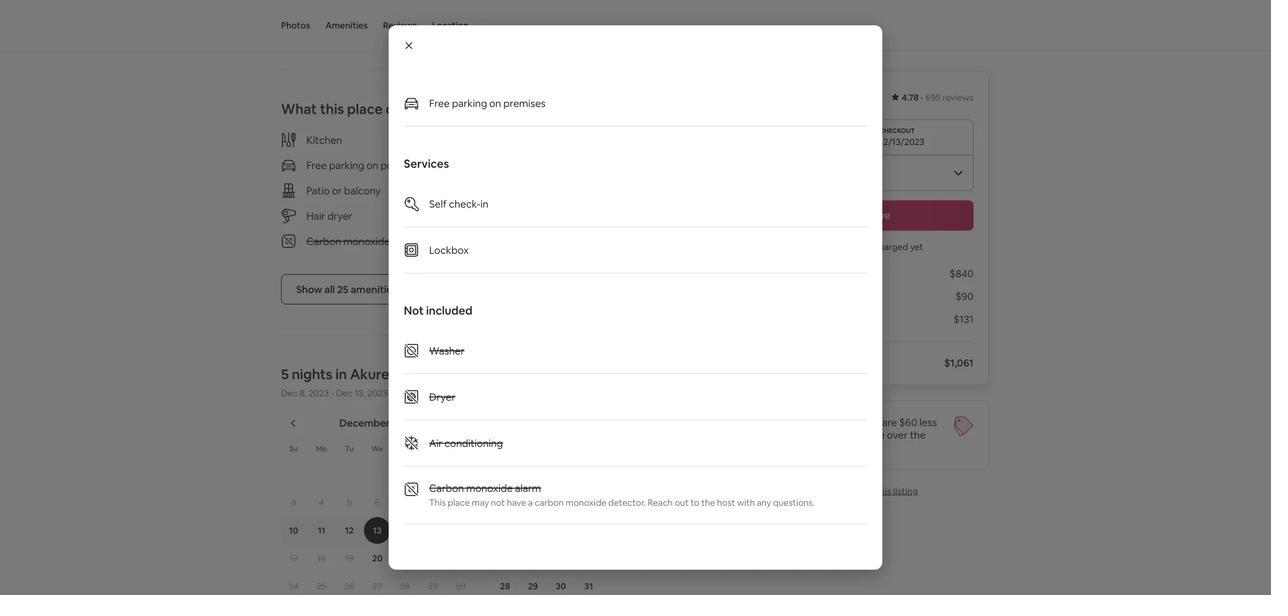 Task type: locate. For each thing, give the bounding box(es) containing it.
hair dryer
[[306, 209, 352, 222]]

1 vertical spatial parking
[[329, 159, 364, 172]]

1 vertical spatial 3
[[291, 497, 296, 508]]

this left listing
[[876, 485, 892, 497]]

dryer
[[429, 390, 456, 403]]

monoxide down dryer
[[344, 235, 390, 248]]

1 horizontal spatial place
[[448, 497, 470, 508]]

1 vertical spatial alarm
[[515, 482, 541, 495]]

$60
[[900, 416, 918, 429]]

location
[[432, 20, 469, 31]]

months.
[[796, 441, 834, 454]]

2 9 from the left
[[558, 497, 564, 508]]

2 vertical spatial 5
[[347, 497, 352, 508]]

0 horizontal spatial 8 button
[[419, 489, 447, 516]]

1 horizontal spatial 5
[[347, 497, 352, 508]]

1 horizontal spatial in
[[481, 197, 489, 210]]

7
[[503, 497, 508, 508]]

8 right have
[[531, 497, 536, 508]]

10 button down 3 "button"
[[280, 517, 308, 544]]

0 horizontal spatial 28 button
[[391, 573, 419, 595]]

1 vertical spatial 12
[[345, 525, 354, 536]]

1 su from the left
[[289, 444, 298, 454]]

free right offers
[[429, 97, 450, 110]]

reserve
[[853, 209, 891, 222]]

in
[[481, 197, 489, 210], [336, 365, 347, 383]]

1 vertical spatial 10
[[289, 525, 298, 536]]

this for what
[[320, 100, 344, 118]]

20 button
[[363, 545, 391, 572]]

your
[[831, 416, 852, 429]]

carbon monoxide alarm this place may not have a carbon monoxide detector. reach out to the host with any questions.
[[429, 482, 815, 508]]

alarm left the lockbox on the left top
[[392, 235, 418, 248]]

nights up '8,'
[[292, 365, 333, 383]]

1 horizontal spatial 9
[[558, 497, 564, 508]]

5 inside button
[[347, 497, 352, 508]]

1 vertical spatial 25
[[317, 581, 327, 592]]

carbon for carbon monoxide alarm this place may not have a carbon monoxide detector. reach out to the host with any questions.
[[429, 482, 464, 495]]

carbon
[[306, 235, 341, 248], [429, 482, 464, 495]]

1 up bed
[[327, 12, 332, 25]]

1 horizontal spatial monoxide
[[466, 482, 513, 495]]

27 button
[[363, 573, 391, 595]]

1 horizontal spatial 11 button
[[603, 489, 631, 516]]

10 button
[[575, 489, 603, 516], [280, 517, 308, 544]]

1 vertical spatial 1
[[281, 28, 285, 39]]

0 horizontal spatial 5
[[281, 365, 289, 383]]

1 8 from the left
[[431, 497, 436, 508]]

2 29 from the left
[[528, 581, 538, 592]]

5 inside 5 nights in akureyri dec 8, 2023 - dec 13, 2023
[[281, 365, 289, 383]]

all
[[325, 283, 335, 296]]

1 horizontal spatial premises
[[504, 97, 546, 110]]

1 horizontal spatial 10
[[584, 497, 594, 508]]

1 vertical spatial free
[[306, 159, 327, 172]]

this
[[429, 497, 446, 508]]

in right self
[[481, 197, 489, 210]]

8 button left may
[[419, 489, 447, 516]]

1 left double
[[281, 28, 285, 39]]

11 left reach
[[613, 497, 621, 508]]

13 button
[[659, 489, 686, 516], [363, 517, 391, 544]]

in inside what this place offers "dialog"
[[481, 197, 489, 210]]

alarm inside 'carbon monoxide alarm this place may not have a carbon monoxide detector. reach out to the host with any questions.'
[[515, 482, 541, 495]]

1 horizontal spatial nights
[[809, 267, 838, 280]]

1 horizontal spatial dec
[[336, 387, 353, 399]]

not
[[404, 303, 424, 318]]

parking inside what this place offers "dialog"
[[452, 97, 487, 110]]

3 left 4
[[291, 497, 296, 508]]

monoxide up not
[[466, 482, 513, 495]]

8 for first 8 button from the right
[[531, 497, 536, 508]]

0 horizontal spatial 10
[[289, 525, 298, 536]]

mo
[[316, 444, 327, 454]]

listing
[[893, 485, 919, 497]]

monoxide right carbon
[[566, 497, 607, 508]]

1 vertical spatial 13 button
[[363, 517, 391, 544]]

0 horizontal spatial nights
[[292, 365, 333, 383]]

1 vertical spatial in
[[336, 365, 347, 383]]

host
[[717, 497, 735, 508]]

8 button
[[419, 489, 447, 516], [519, 489, 547, 516]]

0 horizontal spatial 9 button
[[447, 489, 475, 516]]

the right to
[[702, 497, 715, 508]]

bed
[[317, 28, 333, 39]]

11 button down the 4 button
[[308, 517, 336, 544]]

12 left out
[[640, 497, 649, 508]]

0 horizontal spatial the
[[702, 497, 715, 508]]

0 horizontal spatial in
[[336, 365, 347, 383]]

1 horizontal spatial 30 button
[[547, 573, 575, 595]]

out
[[675, 497, 689, 508]]

dates
[[854, 416, 880, 429]]

0 horizontal spatial 8
[[431, 497, 436, 508]]

29 right 27
[[428, 581, 438, 592]]

place left offers
[[347, 100, 383, 118]]

carbon down hair dryer
[[306, 235, 341, 248]]

1 9 from the left
[[458, 497, 464, 508]]

be
[[862, 241, 873, 252]]

31 button
[[575, 573, 603, 595]]

0 horizontal spatial parking
[[329, 159, 364, 172]]

2023 inside calendar application
[[392, 416, 415, 429]]

place right this
[[448, 497, 470, 508]]

1 horizontal spatial 1
[[327, 12, 332, 25]]

amenities button
[[325, 0, 368, 51]]

1 bedroom from the left
[[281, 12, 325, 25]]

washer
[[429, 344, 465, 357]]

dec left '8,'
[[281, 387, 298, 399]]

13 down the 6 in the bottom left of the page
[[373, 525, 382, 536]]

10 down 3 "button"
[[289, 525, 298, 536]]

reach
[[648, 497, 673, 508]]

to
[[691, 497, 700, 508]]

20
[[372, 553, 383, 564]]

25 right 24
[[317, 581, 327, 592]]

0 horizontal spatial 28
[[400, 581, 410, 592]]

dec right the -
[[336, 387, 353, 399]]

0 vertical spatial free parking on premises
[[429, 97, 546, 110]]

0 horizontal spatial su
[[289, 444, 298, 454]]

carbon up this
[[429, 482, 464, 495]]

what this place offers dialog
[[389, 0, 883, 570]]

9 button
[[447, 489, 475, 516], [547, 489, 575, 516]]

0 horizontal spatial this
[[320, 100, 344, 118]]

1 horizontal spatial free parking on premises
[[429, 97, 546, 110]]

less
[[920, 416, 937, 429]]

bedroom inside "bedroom 2" button
[[493, 12, 537, 25]]

29 button left 31 button
[[519, 573, 547, 595]]

10 left detector.
[[584, 497, 594, 508]]

photos
[[281, 20, 310, 31]]

free up patio
[[306, 159, 327, 172]]

1 vertical spatial 10 button
[[280, 517, 308, 544]]

13 button down 6 'button'
[[363, 517, 391, 544]]

2 8 from the left
[[531, 497, 536, 508]]

carbon inside 'carbon monoxide alarm this place may not have a carbon monoxide detector. reach out to the host with any questions.'
[[429, 482, 464, 495]]

this up kitchen
[[320, 100, 344, 118]]

1 horizontal spatial 28
[[500, 581, 510, 592]]

0 vertical spatial alarm
[[392, 235, 418, 248]]

0 horizontal spatial 11 button
[[308, 517, 336, 544]]

13 left to
[[668, 497, 677, 508]]

last
[[770, 441, 786, 454]]

alarm for carbon monoxide alarm
[[392, 235, 418, 248]]

location button
[[432, 0, 469, 51]]

9
[[458, 497, 464, 508], [558, 497, 564, 508]]

1 horizontal spatial 11
[[613, 497, 621, 508]]

1 horizontal spatial 10 button
[[575, 489, 603, 516]]

rate
[[866, 429, 885, 442]]

dec
[[281, 387, 298, 399], [336, 387, 353, 399]]

9 for first 9 button from left
[[458, 497, 464, 508]]

0 horizontal spatial 29 button
[[419, 573, 447, 595]]

29 button right 27 button
[[419, 573, 447, 595]]

1 vertical spatial place
[[448, 497, 470, 508]]

26 button
[[336, 573, 363, 595]]

0 horizontal spatial on
[[367, 159, 379, 172]]

17 button
[[280, 545, 308, 572]]

12 button left out
[[631, 489, 659, 516]]

nights inside 5 nights in akureyri dec 8, 2023 - dec 13, 2023
[[292, 365, 333, 383]]

12 button up 19 button
[[336, 517, 363, 544]]

1 horizontal spatial 28 button
[[491, 573, 519, 595]]

th
[[401, 444, 410, 454]]

9 right a
[[558, 497, 564, 508]]

1 dec from the left
[[281, 387, 298, 399]]

premises inside what this place offers "dialog"
[[504, 97, 546, 110]]

0 horizontal spatial 13 button
[[363, 517, 391, 544]]

the left avg.
[[793, 429, 809, 442]]

0 vertical spatial 13 button
[[659, 489, 686, 516]]

25 right "all"
[[337, 283, 349, 296]]

1 vertical spatial 11
[[318, 525, 325, 536]]

8 button right 7
[[519, 489, 547, 516]]

9 button right this
[[447, 489, 475, 516]]

0 horizontal spatial 9
[[458, 497, 464, 508]]

8 for 1st 8 button from the left
[[431, 497, 436, 508]]

1 horizontal spatial 13 button
[[659, 489, 686, 516]]

bedroom inside bedroom 1 1 double bed
[[281, 12, 325, 25]]

are
[[882, 416, 897, 429]]

0 vertical spatial 12
[[640, 497, 649, 508]]

1 horizontal spatial 30
[[556, 581, 566, 592]]

0 horizontal spatial 29
[[428, 581, 438, 592]]

0 vertical spatial in
[[481, 197, 489, 210]]

2 horizontal spatial 2023
[[392, 416, 415, 429]]

2023 right 13,
[[367, 387, 388, 399]]

1 vertical spatial 5
[[281, 365, 289, 383]]

nights
[[809, 267, 838, 280], [292, 365, 333, 383]]

2 horizontal spatial 5
[[802, 267, 807, 280]]

1 horizontal spatial 2023
[[367, 387, 388, 399]]

11 up 18
[[318, 525, 325, 536]]

0 vertical spatial 1
[[327, 12, 332, 25]]

1 horizontal spatial 8 button
[[519, 489, 547, 516]]

bedroom 2
[[493, 12, 545, 25]]

0 horizontal spatial 30
[[456, 581, 466, 592]]

bedroom up double
[[281, 12, 325, 25]]

1 horizontal spatial on
[[489, 97, 501, 110]]

1 horizontal spatial carbon
[[429, 482, 464, 495]]

in left akureyri
[[336, 365, 347, 383]]

26
[[344, 581, 355, 592]]

13
[[668, 497, 677, 508], [373, 525, 382, 536]]

0 horizontal spatial place
[[347, 100, 383, 118]]

29
[[428, 581, 438, 592], [528, 581, 538, 592]]

alarm up a
[[515, 482, 541, 495]]

alarm
[[392, 235, 418, 248], [515, 482, 541, 495]]

over
[[887, 429, 908, 442]]

12 down 5 button
[[345, 525, 354, 536]]

2 horizontal spatial monoxide
[[566, 497, 607, 508]]

0 horizontal spatial 10 button
[[280, 517, 308, 544]]

0 horizontal spatial 30 button
[[447, 573, 475, 595]]

parking
[[452, 97, 487, 110], [329, 159, 364, 172]]

nightly
[[832, 429, 864, 442]]

0 vertical spatial 10
[[584, 497, 594, 508]]

good
[[770, 416, 797, 429]]

10 for 10 button to the top
[[584, 497, 594, 508]]

0 vertical spatial parking
[[452, 97, 487, 110]]

8 left may
[[431, 497, 436, 508]]

0 horizontal spatial premises
[[381, 159, 423, 172]]

0 horizontal spatial 12 button
[[336, 517, 363, 544]]

8,
[[300, 387, 307, 399]]

1 vertical spatial free parking on premises
[[306, 159, 423, 172]]

0 vertical spatial 11 button
[[603, 489, 631, 516]]

9 left may
[[458, 497, 464, 508]]

reserve button
[[770, 200, 974, 231]]

0 horizontal spatial 12
[[345, 525, 354, 536]]

0 vertical spatial 25
[[337, 283, 349, 296]]

reviews button
[[383, 0, 417, 51]]

2 su from the left
[[502, 444, 510, 454]]

9 button right a
[[547, 489, 575, 516]]

su right sa
[[502, 444, 510, 454]]

$1,061
[[945, 357, 974, 369]]

0 vertical spatial 11
[[613, 497, 621, 508]]

13 button left to
[[659, 489, 686, 516]]

0 vertical spatial carbon
[[306, 235, 341, 248]]

30
[[456, 581, 466, 592], [556, 581, 566, 592]]

8
[[431, 497, 436, 508], [531, 497, 536, 508]]

su left mo
[[289, 444, 298, 454]]

you won't be charged yet
[[820, 241, 924, 252]]

1 horizontal spatial 29
[[528, 581, 538, 592]]

2023 up th
[[392, 416, 415, 429]]

1
[[327, 12, 332, 25], [281, 28, 285, 39]]

3 inside the your dates are $60 less than the avg. nightly rate over the last 3 months.
[[788, 441, 794, 454]]

1 horizontal spatial 13
[[668, 497, 677, 508]]

place
[[347, 100, 383, 118], [448, 497, 470, 508]]

2 29 button from the left
[[519, 573, 547, 595]]

5 button
[[336, 489, 363, 516]]

nights right x
[[809, 267, 838, 280]]

11
[[613, 497, 621, 508], [318, 525, 325, 536]]

0 vertical spatial 12 button
[[631, 489, 659, 516]]

1 horizontal spatial parking
[[452, 97, 487, 110]]

9 for second 9 button from the left
[[558, 497, 564, 508]]

bedroom left 2
[[493, 12, 537, 25]]

questions.
[[773, 497, 815, 508]]

11 button left reach
[[603, 489, 631, 516]]

1 horizontal spatial su
[[502, 444, 510, 454]]

10 button left detector.
[[575, 489, 603, 516]]

2023 left the -
[[309, 387, 329, 399]]

0 vertical spatial 3
[[788, 441, 794, 454]]

monoxide for carbon monoxide alarm
[[344, 235, 390, 248]]

$168
[[770, 267, 792, 280]]

0 horizontal spatial free parking on premises
[[306, 159, 423, 172]]

2 bedroom from the left
[[493, 12, 537, 25]]

29 left 31
[[528, 581, 538, 592]]

28
[[400, 581, 410, 592], [500, 581, 510, 592]]

0 horizontal spatial 11
[[318, 525, 325, 536]]

3 right last
[[788, 441, 794, 454]]

1 vertical spatial monoxide
[[466, 482, 513, 495]]

2 30 button from the left
[[547, 573, 575, 595]]

0 vertical spatial premises
[[504, 97, 546, 110]]

3
[[788, 441, 794, 454], [291, 497, 296, 508]]

0 vertical spatial monoxide
[[344, 235, 390, 248]]

included
[[426, 303, 473, 318]]

2 8 button from the left
[[519, 489, 547, 516]]

in inside 5 nights in akureyri dec 8, 2023 - dec 13, 2023
[[336, 365, 347, 383]]

1 horizontal spatial free
[[429, 97, 450, 110]]

1 horizontal spatial 29 button
[[519, 573, 547, 595]]

the right over
[[910, 429, 926, 442]]



Task type: describe. For each thing, give the bounding box(es) containing it.
detector.
[[609, 497, 646, 508]]

1 28 button from the left
[[391, 573, 419, 595]]

6
[[375, 497, 380, 508]]

conditioning
[[445, 437, 503, 450]]

2 30 from the left
[[556, 581, 566, 592]]

the inside 'carbon monoxide alarm this place may not have a carbon monoxide detector. reach out to the host with any questions.'
[[702, 497, 715, 508]]

·
[[921, 92, 923, 103]]

1 horizontal spatial 25
[[337, 283, 349, 296]]

7 button
[[491, 489, 519, 516]]

11 for right 11 button
[[613, 497, 621, 508]]

1 vertical spatial 13
[[373, 525, 382, 536]]

1 vertical spatial premises
[[381, 159, 423, 172]]

in for check-
[[481, 197, 489, 210]]

3 button
[[280, 489, 308, 516]]

december
[[339, 416, 390, 429]]

2024
[[597, 416, 621, 429]]

bedroom for bedroom 2
[[493, 12, 537, 25]]

carbon monoxide alarm
[[306, 235, 418, 248]]

1 8 button from the left
[[419, 489, 447, 516]]

1 horizontal spatial the
[[793, 429, 809, 442]]

or
[[332, 184, 342, 197]]

12/13/2023
[[880, 136, 925, 147]]

january 2024
[[557, 416, 621, 429]]

1 29 from the left
[[428, 581, 438, 592]]

akureyri
[[350, 365, 406, 383]]

31
[[584, 581, 593, 592]]

a
[[528, 497, 533, 508]]

2 28 button from the left
[[491, 573, 519, 595]]

4.78
[[902, 92, 919, 103]]

offers
[[386, 100, 424, 118]]

patio or balcony
[[306, 184, 381, 197]]

avg.
[[811, 429, 830, 442]]

$840
[[950, 267, 974, 280]]

$90
[[956, 290, 974, 303]]

18 button
[[308, 545, 336, 572]]

report
[[845, 485, 874, 497]]

tu
[[345, 444, 354, 454]]

place inside 'carbon monoxide alarm this place may not have a carbon monoxide detector. reach out to the host with any questions.'
[[448, 497, 470, 508]]

show all 25 amenities button
[[281, 274, 413, 305]]

2 28 from the left
[[500, 581, 510, 592]]

695
[[926, 92, 941, 103]]

-
[[331, 387, 334, 399]]

24
[[289, 581, 299, 592]]

check-
[[449, 197, 481, 210]]

in for nights
[[336, 365, 347, 383]]

amenities
[[325, 20, 368, 31]]

10 for the bottom 10 button
[[289, 525, 298, 536]]

monoxide for carbon monoxide alarm this place may not have a carbon monoxide detector. reach out to the host with any questions.
[[466, 482, 513, 495]]

4 button
[[308, 489, 336, 516]]

show all 25 amenities
[[296, 283, 397, 296]]

than
[[770, 429, 791, 442]]

19
[[345, 553, 354, 564]]

this for report
[[876, 485, 892, 497]]

0 vertical spatial 13
[[668, 497, 677, 508]]

5 for 5
[[347, 497, 352, 508]]

1 30 from the left
[[456, 581, 466, 592]]

fr
[[430, 444, 437, 454]]

25 inside calendar application
[[317, 581, 327, 592]]

0 vertical spatial place
[[347, 100, 383, 118]]

may
[[472, 497, 489, 508]]

0 horizontal spatial 2023
[[309, 387, 329, 399]]

on inside what this place offers "dialog"
[[489, 97, 501, 110]]

0 vertical spatial 10 button
[[575, 489, 603, 516]]

reviews
[[943, 92, 974, 103]]

any
[[757, 497, 771, 508]]

1 30 button from the left
[[447, 573, 475, 595]]

11 for leftmost 11 button
[[318, 525, 325, 536]]

report this listing button
[[825, 485, 919, 497]]

1 vertical spatial on
[[367, 159, 379, 172]]

free inside what this place offers "dialog"
[[429, 97, 450, 110]]

bedroom for bedroom 1 1 double bed
[[281, 12, 325, 25]]

self
[[429, 197, 447, 210]]

calendar application
[[266, 403, 1120, 595]]

13,
[[355, 387, 365, 399]]

not included
[[404, 303, 473, 318]]

27
[[373, 581, 382, 592]]

5 nights in akureyri dec 8, 2023 - dec 13, 2023
[[281, 365, 406, 399]]

charged
[[874, 241, 908, 252]]

1 29 button from the left
[[419, 573, 447, 595]]

december 2023
[[339, 416, 415, 429]]

good price.
[[770, 416, 826, 429]]

photos button
[[281, 0, 310, 51]]

6 button
[[363, 489, 391, 516]]

what this place offers
[[281, 100, 424, 118]]

2 vertical spatial monoxide
[[566, 497, 607, 508]]

2
[[539, 12, 545, 25]]

24 button
[[280, 573, 308, 595]]

amenities
[[351, 283, 397, 296]]

3 inside 3 "button"
[[291, 497, 296, 508]]

patio
[[306, 184, 330, 197]]

18
[[317, 553, 326, 564]]

services
[[404, 156, 449, 171]]

won't
[[837, 241, 860, 252]]

x
[[794, 267, 799, 280]]

2 dec from the left
[[336, 387, 353, 399]]

double
[[287, 28, 315, 39]]

1 9 button from the left
[[447, 489, 475, 516]]

not
[[491, 497, 505, 508]]

free parking on premises inside what this place offers "dialog"
[[429, 97, 546, 110]]

air
[[429, 437, 443, 450]]

4
[[319, 497, 324, 508]]

self check-in
[[429, 197, 489, 210]]

5 for 5 nights in akureyri dec 8, 2023 - dec 13, 2023
[[281, 365, 289, 383]]

1 28 from the left
[[400, 581, 410, 592]]

2 9 button from the left
[[547, 489, 575, 516]]

bedroom 1 1 double bed
[[281, 12, 333, 39]]

0 horizontal spatial 1
[[281, 28, 285, 39]]

you
[[820, 241, 835, 252]]

balcony
[[344, 184, 381, 197]]

1 horizontal spatial 12 button
[[631, 489, 659, 516]]

price.
[[799, 416, 826, 429]]

carbon for carbon monoxide alarm
[[306, 235, 341, 248]]

1 horizontal spatial 12
[[640, 497, 649, 508]]

1 vertical spatial 12 button
[[336, 517, 363, 544]]

alarm for carbon monoxide alarm this place may not have a carbon monoxide detector. reach out to the host with any questions.
[[515, 482, 541, 495]]

have
[[507, 497, 526, 508]]

25 button
[[308, 573, 336, 595]]

your dates are $60 less than the avg. nightly rate over the last 3 months.
[[770, 416, 937, 454]]

what
[[281, 100, 317, 118]]

$168 x 5 nights button
[[770, 267, 838, 280]]

2 horizontal spatial the
[[910, 429, 926, 442]]



Task type: vqa. For each thing, say whether or not it's contained in the screenshot.
-
yes



